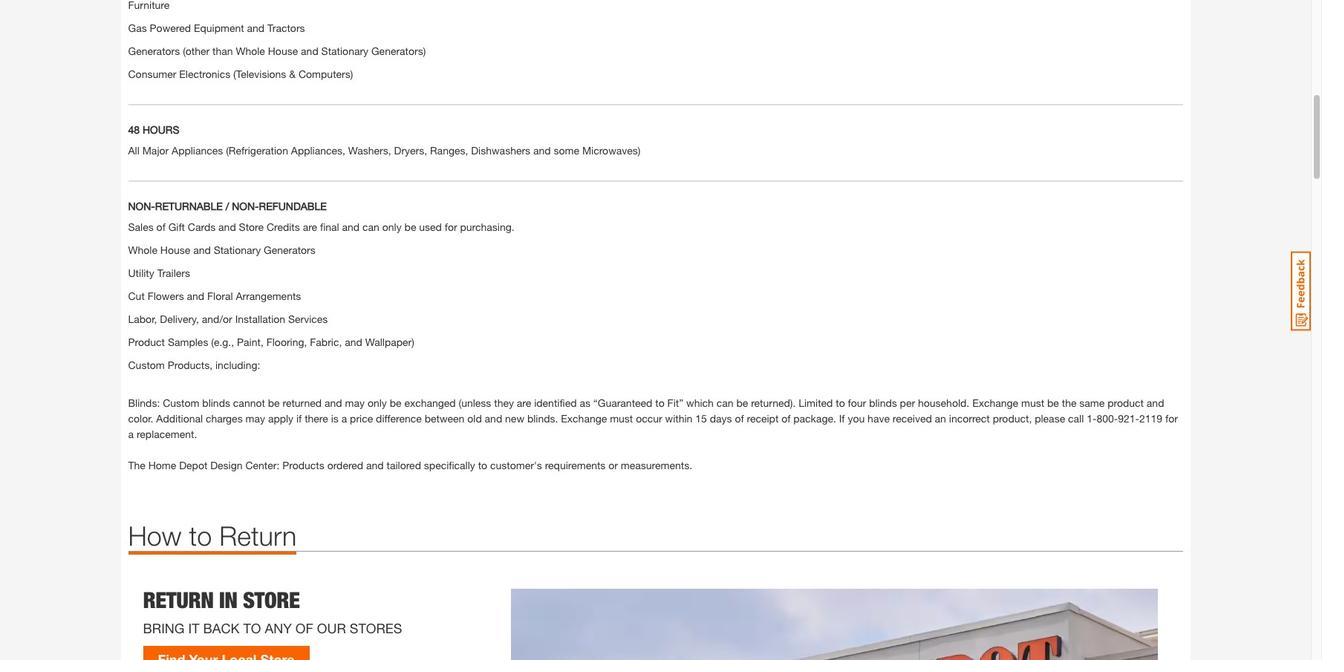 Task type: vqa. For each thing, say whether or not it's contained in the screenshot.
the hours
yes



Task type: locate. For each thing, give the bounding box(es) containing it.
1 horizontal spatial for
[[1166, 412, 1179, 425]]

be left used
[[405, 221, 416, 233]]

ordered
[[327, 459, 364, 472]]

and left tailored
[[366, 459, 384, 472]]

and right final
[[342, 221, 360, 233]]

cut
[[128, 290, 145, 302]]

per
[[900, 397, 916, 409]]

generators up consumer
[[128, 44, 180, 57]]

a
[[342, 412, 347, 425], [128, 428, 134, 441]]

only
[[383, 221, 402, 233], [368, 397, 387, 409]]

1 non- from the left
[[128, 200, 155, 212]]

and down the 'cards'
[[193, 244, 211, 256]]

(unless
[[459, 397, 492, 409]]

blinds.
[[528, 412, 558, 425]]

can right final
[[363, 221, 380, 233]]

must
[[1022, 397, 1045, 409], [610, 412, 633, 425]]

whole house and stationary generators
[[128, 244, 316, 256]]

0 horizontal spatial exchange
[[561, 412, 607, 425]]

call
[[1069, 412, 1085, 425]]

non- right /
[[232, 200, 259, 212]]

1 horizontal spatial generators
[[264, 244, 316, 256]]

custom down the product
[[128, 359, 165, 371]]

0 horizontal spatial may
[[246, 412, 265, 425]]

design
[[210, 459, 243, 472]]

1 vertical spatial house
[[160, 244, 190, 256]]

are left final
[[303, 221, 317, 233]]

1 vertical spatial only
[[368, 397, 387, 409]]

major
[[142, 144, 169, 157]]

an
[[935, 412, 947, 425]]

1 horizontal spatial non-
[[232, 200, 259, 212]]

exchange down 'as'
[[561, 412, 607, 425]]

1 vertical spatial stationary
[[214, 244, 261, 256]]

1 horizontal spatial a
[[342, 412, 347, 425]]

0 vertical spatial whole
[[236, 44, 265, 57]]

of right the days
[[735, 412, 744, 425]]

0 horizontal spatial of
[[157, 221, 166, 233]]

credits
[[267, 221, 300, 233]]

0 vertical spatial generators
[[128, 44, 180, 57]]

2 blinds from the left
[[870, 397, 898, 409]]

1 vertical spatial can
[[717, 397, 734, 409]]

of left gift
[[157, 221, 166, 233]]

new
[[505, 412, 525, 425]]

0 horizontal spatial non-
[[128, 200, 155, 212]]

1 vertical spatial a
[[128, 428, 134, 441]]

custom inside blinds: custom blinds cannot be returned and may only be exchanged (unless they are identified as "guaranteed to fit" which can be returned). limited to four blinds per household. exchange must be the same product and color. additional charges may apply if there is a price difference between old and new blinds. exchange must occur within 15 days of receipt of package. if you have received an incorrect product, please call 1-800-921-2119 for a replacement.
[[163, 397, 200, 409]]

labor, delivery, and/or installation services
[[128, 313, 328, 325]]

store
[[243, 587, 300, 614]]

generators down credits
[[264, 244, 316, 256]]

blinds: custom blinds cannot be returned and may only be exchanged (unless they are identified as "guaranteed to fit" which can be returned). limited to four blinds per household. exchange must be the same product and color. additional charges may apply if there is a price difference between old and new blinds. exchange must occur within 15 days of receipt of package. if you have received an incorrect product, please call 1-800-921-2119 for a replacement.
[[128, 397, 1179, 441]]

stationary down the store
[[214, 244, 261, 256]]

2119
[[1140, 412, 1163, 425]]

0 horizontal spatial can
[[363, 221, 380, 233]]

microwaves)
[[583, 144, 641, 157]]

generators
[[128, 44, 180, 57], [264, 244, 316, 256]]

1 horizontal spatial are
[[517, 397, 532, 409]]

computers)
[[299, 68, 353, 80]]

1 vertical spatial generators
[[264, 244, 316, 256]]

cannot
[[233, 397, 265, 409]]

1 horizontal spatial whole
[[236, 44, 265, 57]]

be up please
[[1048, 397, 1060, 409]]

"guaranteed
[[594, 397, 653, 409]]

product samples (e.g., paint, flooring, fabric, and wallpaper)
[[128, 336, 415, 348]]

returnable
[[155, 200, 223, 212]]

house down tractors
[[268, 44, 298, 57]]

&
[[289, 68, 296, 80]]

must down ""guaranteed"
[[610, 412, 633, 425]]

are up new
[[517, 397, 532, 409]]

and left the "some"
[[534, 144, 551, 157]]

may down cannot
[[246, 412, 265, 425]]

0 vertical spatial exchange
[[973, 397, 1019, 409]]

only left used
[[383, 221, 402, 233]]

0 horizontal spatial house
[[160, 244, 190, 256]]

there
[[305, 412, 328, 425]]

0 horizontal spatial generators
[[128, 44, 180, 57]]

0 vertical spatial for
[[445, 221, 458, 233]]

0 vertical spatial may
[[345, 397, 365, 409]]

store
[[239, 221, 264, 233]]

1 vertical spatial exchange
[[561, 412, 607, 425]]

1 horizontal spatial must
[[1022, 397, 1045, 409]]

whole up the utility
[[128, 244, 157, 256]]

return in store bring it back to any of our stores
[[143, 587, 402, 637]]

the home depot design center: products ordered and tailored specifically to customer's requirements or measurements.
[[128, 459, 693, 472]]

electronics
[[179, 68, 231, 80]]

limited
[[799, 397, 833, 409]]

exchange up product,
[[973, 397, 1019, 409]]

installation
[[235, 313, 285, 325]]

return
[[219, 520, 297, 552]]

non- up sales
[[128, 200, 155, 212]]

equipment
[[194, 21, 244, 34]]

1 vertical spatial for
[[1166, 412, 1179, 425]]

0 vertical spatial a
[[342, 412, 347, 425]]

1 vertical spatial may
[[246, 412, 265, 425]]

house down gift
[[160, 244, 190, 256]]

custom up additional
[[163, 397, 200, 409]]

0 horizontal spatial for
[[445, 221, 458, 233]]

floral
[[207, 290, 233, 302]]

0 vertical spatial only
[[383, 221, 402, 233]]

the
[[1063, 397, 1077, 409]]

appliances,
[[291, 144, 346, 157]]

1 horizontal spatial blinds
[[870, 397, 898, 409]]

may up price
[[345, 397, 365, 409]]

non-
[[128, 200, 155, 212], [232, 200, 259, 212]]

how to return
[[128, 520, 297, 552]]

incorrect
[[950, 412, 990, 425]]

can up the days
[[717, 397, 734, 409]]

blinds up have
[[870, 397, 898, 409]]

blinds up the charges
[[202, 397, 230, 409]]

0 vertical spatial are
[[303, 221, 317, 233]]

a down 'color.'
[[128, 428, 134, 441]]

center:
[[246, 459, 280, 472]]

a right is
[[342, 412, 347, 425]]

must up please
[[1022, 397, 1045, 409]]

0 horizontal spatial must
[[610, 412, 633, 425]]

for right used
[[445, 221, 458, 233]]

whole
[[236, 44, 265, 57], [128, 244, 157, 256]]

household.
[[919, 397, 970, 409]]

stationary up computers)
[[321, 44, 369, 57]]

1 horizontal spatial exchange
[[973, 397, 1019, 409]]

0 horizontal spatial blinds
[[202, 397, 230, 409]]

returned
[[283, 397, 322, 409]]

wallpaper)
[[365, 336, 415, 348]]

charges
[[206, 412, 243, 425]]

difference
[[376, 412, 422, 425]]

for right 2119
[[1166, 412, 1179, 425]]

services
[[288, 313, 328, 325]]

returned).
[[751, 397, 796, 409]]

you
[[848, 412, 865, 425]]

consumer
[[128, 68, 176, 80]]

1 horizontal spatial may
[[345, 397, 365, 409]]

if
[[840, 412, 845, 425]]

only up price
[[368, 397, 387, 409]]

between
[[425, 412, 465, 425]]

utility trailers
[[128, 267, 190, 279]]

1 horizontal spatial stationary
[[321, 44, 369, 57]]

delivery,
[[160, 313, 199, 325]]

and down /
[[219, 221, 236, 233]]

the
[[128, 459, 146, 472]]

0 horizontal spatial whole
[[128, 244, 157, 256]]

1 vertical spatial are
[[517, 397, 532, 409]]

and
[[247, 21, 265, 34], [301, 44, 319, 57], [534, 144, 551, 157], [219, 221, 236, 233], [342, 221, 360, 233], [193, 244, 211, 256], [187, 290, 204, 302], [345, 336, 363, 348], [325, 397, 342, 409], [1147, 397, 1165, 409], [485, 412, 503, 425], [366, 459, 384, 472]]

price
[[350, 412, 373, 425]]

be
[[405, 221, 416, 233], [268, 397, 280, 409], [390, 397, 402, 409], [737, 397, 749, 409], [1048, 397, 1060, 409]]

of
[[296, 620, 314, 637]]

products,
[[168, 359, 213, 371]]

washers,
[[348, 144, 391, 157]]

whole up the (televisions
[[236, 44, 265, 57]]

1 horizontal spatial can
[[717, 397, 734, 409]]

0 vertical spatial custom
[[128, 359, 165, 371]]

all major appliances (refrigeration appliances, washers, dryers, ranges, dishwashers and some microwaves)
[[128, 144, 641, 157]]

1 horizontal spatial house
[[268, 44, 298, 57]]

for inside blinds: custom blinds cannot be returned and may only be exchanged (unless they are identified as "guaranteed to fit" which can be returned). limited to four blinds per household. exchange must be the same product and color. additional charges may apply if there is a price difference between old and new blinds. exchange must occur within 15 days of receipt of package. if you have received an incorrect product, please call 1-800-921-2119 for a replacement.
[[1166, 412, 1179, 425]]

house
[[268, 44, 298, 57], [160, 244, 190, 256]]

0 horizontal spatial are
[[303, 221, 317, 233]]

0 vertical spatial can
[[363, 221, 380, 233]]

of down returned). at the right bottom of page
[[782, 412, 791, 425]]

of
[[157, 221, 166, 233], [735, 412, 744, 425], [782, 412, 791, 425]]

be up the receipt
[[737, 397, 749, 409]]

1 vertical spatial must
[[610, 412, 633, 425]]

replacement.
[[137, 428, 197, 441]]

and down "they"
[[485, 412, 503, 425]]

than
[[213, 44, 233, 57]]

feedback link image
[[1292, 251, 1312, 331]]

can
[[363, 221, 380, 233], [717, 397, 734, 409]]

0 horizontal spatial a
[[128, 428, 134, 441]]

specifically
[[424, 459, 475, 472]]

1 vertical spatial custom
[[163, 397, 200, 409]]



Task type: describe. For each thing, give the bounding box(es) containing it.
generators (other than whole house and stationary generators)
[[128, 44, 426, 57]]

return in-store image showing a the home depot storefront. image
[[511, 589, 1158, 661]]

(refrigeration
[[226, 144, 288, 157]]

home
[[148, 459, 176, 472]]

1 blinds from the left
[[202, 397, 230, 409]]

package.
[[794, 412, 837, 425]]

are inside blinds: custom blinds cannot be returned and may only be exchanged (unless they are identified as "guaranteed to fit" which can be returned). limited to four blinds per household. exchange must be the same product and color. additional charges may apply if there is a price difference between old and new blinds. exchange must occur within 15 days of receipt of package. if you have received an incorrect product, please call 1-800-921-2119 for a replacement.
[[517, 397, 532, 409]]

gift
[[168, 221, 185, 233]]

if
[[297, 412, 302, 425]]

2 non- from the left
[[232, 200, 259, 212]]

15
[[696, 412, 707, 425]]

to
[[243, 620, 261, 637]]

0 vertical spatial house
[[268, 44, 298, 57]]

have
[[868, 412, 890, 425]]

dryers,
[[394, 144, 427, 157]]

in
[[219, 587, 237, 614]]

identified
[[534, 397, 577, 409]]

generators)
[[372, 44, 426, 57]]

and up computers)
[[301, 44, 319, 57]]

four
[[848, 397, 867, 409]]

received
[[893, 412, 932, 425]]

return
[[143, 587, 214, 614]]

to left fit"
[[656, 397, 665, 409]]

be up difference
[[390, 397, 402, 409]]

(other
[[183, 44, 210, 57]]

bring
[[143, 620, 185, 637]]

dishwashers
[[471, 144, 531, 157]]

samples
[[168, 336, 208, 348]]

921-
[[1119, 412, 1140, 425]]

(e.g.,
[[211, 336, 234, 348]]

flowers
[[148, 290, 184, 302]]

additional
[[156, 412, 203, 425]]

and up 2119
[[1147, 397, 1165, 409]]

final
[[320, 221, 339, 233]]

and up is
[[325, 397, 342, 409]]

cut flowers and floral arrangements
[[128, 290, 301, 302]]

and left tractors
[[247, 21, 265, 34]]

hours
[[143, 123, 179, 136]]

0 vertical spatial stationary
[[321, 44, 369, 57]]

to right how
[[189, 520, 212, 552]]

/
[[226, 200, 229, 212]]

arrangements
[[236, 290, 301, 302]]

flooring,
[[267, 336, 307, 348]]

any
[[265, 620, 292, 637]]

how
[[128, 520, 182, 552]]

stores
[[350, 620, 402, 637]]

(televisions
[[233, 68, 286, 80]]

0 vertical spatial must
[[1022, 397, 1045, 409]]

tailored
[[387, 459, 421, 472]]

powered
[[150, 21, 191, 34]]

paint,
[[237, 336, 264, 348]]

used
[[419, 221, 442, 233]]

sales of gift cards and store credits are final and can only be used for purchasing.
[[128, 221, 515, 233]]

product,
[[993, 412, 1032, 425]]

or
[[609, 459, 618, 472]]

800-
[[1097, 412, 1119, 425]]

48 hours
[[128, 123, 179, 136]]

2 horizontal spatial of
[[782, 412, 791, 425]]

can inside blinds: custom blinds cannot be returned and may only be exchanged (unless they are identified as "guaranteed to fit" which can be returned). limited to four blinds per household. exchange must be the same product and color. additional charges may apply if there is a price difference between old and new blinds. exchange must occur within 15 days of receipt of package. if you have received an incorrect product, please call 1-800-921-2119 for a replacement.
[[717, 397, 734, 409]]

be up apply
[[268, 397, 280, 409]]

non-returnable / non-refundable
[[128, 200, 327, 212]]

labor,
[[128, 313, 157, 325]]

0 horizontal spatial stationary
[[214, 244, 261, 256]]

fabric,
[[310, 336, 342, 348]]

apply
[[268, 412, 294, 425]]

color.
[[128, 412, 153, 425]]

ranges,
[[430, 144, 468, 157]]

depot
[[179, 459, 208, 472]]

and right fabric,
[[345, 336, 363, 348]]

product
[[128, 336, 165, 348]]

they
[[494, 397, 514, 409]]

48
[[128, 123, 140, 136]]

it
[[188, 620, 200, 637]]

cards
[[188, 221, 216, 233]]

trailers
[[157, 267, 190, 279]]

to up if
[[836, 397, 846, 409]]

and left the floral
[[187, 290, 204, 302]]

1 horizontal spatial of
[[735, 412, 744, 425]]

receipt
[[747, 412, 779, 425]]

fit"
[[668, 397, 684, 409]]

1-
[[1087, 412, 1097, 425]]

only inside blinds: custom blinds cannot be returned and may only be exchanged (unless they are identified as "guaranteed to fit" which can be returned). limited to four blinds per household. exchange must be the same product and color. additional charges may apply if there is a price difference between old and new blinds. exchange must occur within 15 days of receipt of package. if you have received an incorrect product, please call 1-800-921-2119 for a replacement.
[[368, 397, 387, 409]]

refundable
[[259, 200, 327, 212]]

as
[[580, 397, 591, 409]]

gas powered equipment and tractors
[[128, 21, 305, 34]]

same
[[1080, 397, 1105, 409]]

back
[[203, 620, 240, 637]]

customer's
[[490, 459, 542, 472]]

1 vertical spatial whole
[[128, 244, 157, 256]]

purchasing.
[[460, 221, 515, 233]]

some
[[554, 144, 580, 157]]

please
[[1035, 412, 1066, 425]]

days
[[710, 412, 732, 425]]

to right specifically
[[478, 459, 488, 472]]



